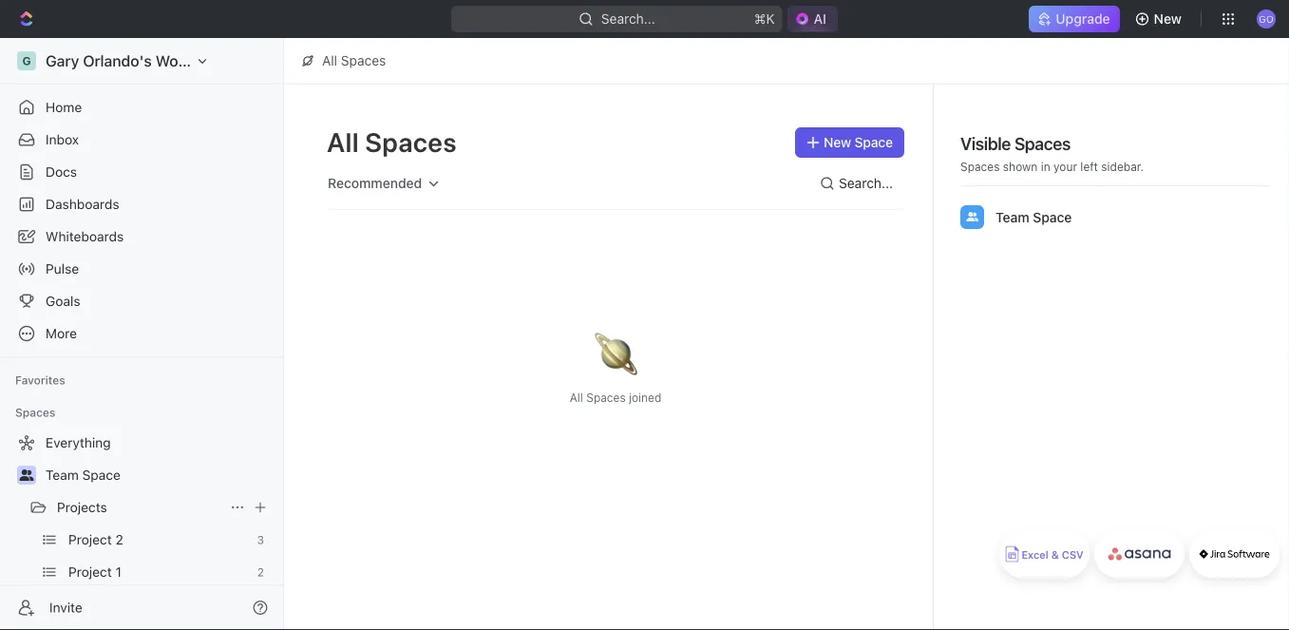 Task type: describe. For each thing, give the bounding box(es) containing it.
more
[[46, 325, 77, 341]]

inbox
[[46, 132, 79, 147]]

excel
[[1022, 549, 1049, 561]]

0 vertical spatial all
[[322, 53, 337, 68]]

visible spaces spaces shown in your left sidebar.
[[961, 133, 1144, 173]]

2 vertical spatial all
[[570, 391, 583, 404]]

everything link
[[8, 428, 272, 458]]

team space inside 'team space' link
[[46, 467, 121, 483]]

home link
[[8, 92, 276, 123]]

whiteboards
[[46, 229, 124, 244]]

inbox link
[[8, 124, 276, 155]]

gary
[[46, 52, 79, 70]]

recommended
[[328, 175, 422, 191]]

whiteboards link
[[8, 221, 276, 252]]

user group image
[[19, 469, 34, 481]]

pulse
[[46, 261, 79, 277]]

dashboards
[[46, 196, 119, 212]]

excel & csv link
[[1000, 530, 1090, 578]]

your
[[1054, 160, 1078, 173]]

3
[[257, 533, 264, 546]]

docs link
[[8, 157, 276, 187]]

project for project 1
[[68, 564, 112, 580]]

goals
[[46, 293, 80, 309]]

1 vertical spatial all spaces
[[327, 126, 457, 157]]

invite
[[49, 600, 82, 615]]

g
[[22, 54, 31, 67]]

go
[[1259, 13, 1274, 24]]

1 horizontal spatial team
[[996, 209, 1030, 225]]

2 horizontal spatial space
[[1033, 209, 1072, 225]]

0 horizontal spatial 2
[[115, 532, 123, 547]]

in
[[1041, 160, 1051, 173]]

shown
[[1003, 160, 1038, 173]]

spaces inside sidebar navigation
[[15, 406, 55, 419]]

team space link
[[46, 460, 272, 490]]

gary orlando's workspace, , element
[[17, 51, 36, 70]]

docs
[[46, 164, 77, 180]]

goals link
[[8, 286, 276, 316]]

ai button
[[787, 6, 838, 32]]

excel & csv
[[1022, 549, 1084, 561]]

favorites
[[15, 373, 65, 387]]

project 2
[[68, 532, 123, 547]]

everything
[[46, 435, 111, 450]]



Task type: vqa. For each thing, say whether or not it's contained in the screenshot.
the Dashboards
yes



Task type: locate. For each thing, give the bounding box(es) containing it.
pulse link
[[8, 254, 276, 284]]

user group image
[[967, 212, 979, 222]]

more button
[[8, 318, 276, 349]]

1 horizontal spatial 2
[[257, 565, 264, 579]]

tree inside sidebar navigation
[[8, 428, 276, 630]]

0 vertical spatial new
[[1154, 11, 1182, 27]]

home
[[46, 99, 82, 115]]

team space
[[996, 209, 1072, 225], [46, 467, 121, 483]]

project 2 link
[[68, 525, 249, 555]]

new for new
[[1154, 11, 1182, 27]]

go button
[[1252, 4, 1282, 34]]

ai
[[814, 11, 827, 27]]

all spaces joined
[[570, 391, 662, 404]]

project inside 'link'
[[68, 564, 112, 580]]

new button
[[1128, 4, 1194, 34]]

joined
[[629, 391, 662, 404]]

project 1
[[68, 564, 122, 580]]

team right user group image
[[996, 209, 1030, 225]]

project for project 2
[[68, 532, 112, 547]]

team space down the in
[[996, 209, 1072, 225]]

upgrade link
[[1030, 6, 1120, 32]]

0 vertical spatial team
[[996, 209, 1030, 225]]

1 vertical spatial team space
[[46, 467, 121, 483]]

projects link
[[57, 492, 222, 523]]

1 horizontal spatial team space
[[996, 209, 1072, 225]]

favorites button
[[8, 369, 73, 392]]

0 horizontal spatial space
[[82, 467, 121, 483]]

all spaces
[[322, 53, 386, 68], [327, 126, 457, 157]]

new space
[[824, 134, 893, 150]]

1 vertical spatial project
[[68, 564, 112, 580]]

0 horizontal spatial team space
[[46, 467, 121, 483]]

1 vertical spatial search...
[[839, 175, 893, 191]]

new space button
[[795, 127, 905, 158]]

space up search... button
[[855, 134, 893, 150]]

sidebar navigation
[[0, 38, 288, 630]]

0 horizontal spatial team
[[46, 467, 79, 483]]

team inside tree
[[46, 467, 79, 483]]

0 vertical spatial space
[[855, 134, 893, 150]]

1 horizontal spatial new
[[1154, 11, 1182, 27]]

projects
[[57, 499, 107, 515]]

upgrade
[[1056, 11, 1111, 27]]

1 project from the top
[[68, 532, 112, 547]]

1 horizontal spatial search...
[[839, 175, 893, 191]]

project up 'project 1'
[[68, 532, 112, 547]]

search... button
[[813, 168, 905, 199]]

search...
[[601, 11, 656, 27], [839, 175, 893, 191]]

csv
[[1062, 549, 1084, 561]]

space inside button
[[855, 134, 893, 150]]

recommended button
[[319, 167, 450, 200]]

0 vertical spatial team space
[[996, 209, 1072, 225]]

project
[[68, 532, 112, 547], [68, 564, 112, 580]]

2 down 3
[[257, 565, 264, 579]]

&
[[1052, 549, 1059, 561]]

new right upgrade
[[1154, 11, 1182, 27]]

tree containing everything
[[8, 428, 276, 630]]

0 vertical spatial project
[[68, 532, 112, 547]]

team right user group icon
[[46, 467, 79, 483]]

gary orlando's workspace
[[46, 52, 234, 70]]

team space up projects
[[46, 467, 121, 483]]

1
[[115, 564, 122, 580]]

dashboards link
[[8, 189, 276, 220]]

2 up 1
[[115, 532, 123, 547]]

workspace
[[156, 52, 234, 70]]

new up search... button
[[824, 134, 852, 150]]

1 vertical spatial 2
[[257, 565, 264, 579]]

space inside sidebar navigation
[[82, 467, 121, 483]]

visible
[[961, 133, 1011, 153]]

new
[[1154, 11, 1182, 27], [824, 134, 852, 150]]

left
[[1081, 160, 1099, 173]]

new for new space
[[824, 134, 852, 150]]

1 vertical spatial new
[[824, 134, 852, 150]]

orlando's
[[83, 52, 152, 70]]

0 horizontal spatial search...
[[601, 11, 656, 27]]

2 vertical spatial space
[[82, 467, 121, 483]]

project 1 link
[[68, 557, 250, 587]]

1 vertical spatial team
[[46, 467, 79, 483]]

search... inside button
[[839, 175, 893, 191]]

0 vertical spatial search...
[[601, 11, 656, 27]]

2 project from the top
[[68, 564, 112, 580]]

space down the in
[[1033, 209, 1072, 225]]

team
[[996, 209, 1030, 225], [46, 467, 79, 483]]

0 vertical spatial all spaces
[[322, 53, 386, 68]]

project left 1
[[68, 564, 112, 580]]

⌘k
[[754, 11, 775, 27]]

spaces
[[341, 53, 386, 68], [365, 126, 457, 157], [1015, 133, 1071, 153], [961, 160, 1000, 173], [587, 391, 626, 404], [15, 406, 55, 419]]

all
[[322, 53, 337, 68], [327, 126, 359, 157], [570, 391, 583, 404]]

1 vertical spatial all
[[327, 126, 359, 157]]

space up projects
[[82, 467, 121, 483]]

0 vertical spatial 2
[[115, 532, 123, 547]]

sidebar.
[[1102, 160, 1144, 173]]

1 horizontal spatial space
[[855, 134, 893, 150]]

0 horizontal spatial new
[[824, 134, 852, 150]]

tree
[[8, 428, 276, 630]]

1 vertical spatial space
[[1033, 209, 1072, 225]]

2
[[115, 532, 123, 547], [257, 565, 264, 579]]

space
[[855, 134, 893, 150], [1033, 209, 1072, 225], [82, 467, 121, 483]]



